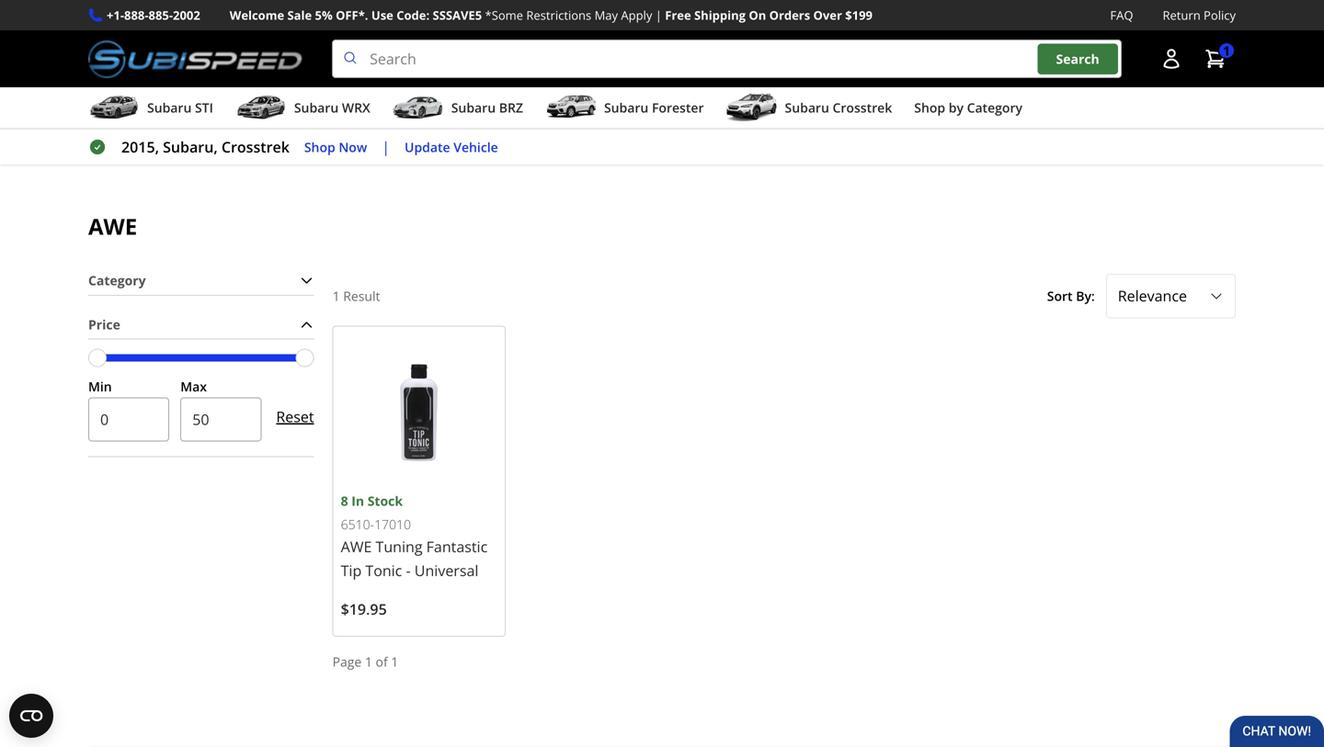 Task type: locate. For each thing, give the bounding box(es) containing it.
0 vertical spatial crosstrek
[[833, 99, 892, 116]]

$199
[[845, 7, 873, 23]]

subaru left wrx
[[294, 99, 339, 116]]

subaru
[[147, 99, 192, 116], [294, 99, 339, 116], [451, 99, 496, 116], [604, 99, 649, 116], [785, 99, 829, 116]]

subaru for subaru crosstrek
[[785, 99, 829, 116]]

1 horizontal spatial awe
[[341, 537, 372, 557]]

*some
[[485, 7, 523, 23]]

update vehicle
[[405, 138, 498, 156]]

subaru brz
[[451, 99, 523, 116]]

subaru wrx
[[294, 99, 370, 116]]

shop left by on the top right of the page
[[914, 99, 946, 116]]

a subaru forester thumbnail image image
[[545, 94, 597, 122]]

shop now
[[304, 138, 367, 156]]

sale
[[287, 7, 312, 23]]

subaru right the a subaru crosstrek thumbnail image
[[785, 99, 829, 116]]

price
[[88, 316, 120, 333]]

shipping
[[694, 7, 746, 23]]

min
[[88, 378, 112, 396]]

orders
[[769, 7, 810, 23]]

| right now on the top left of the page
[[382, 137, 390, 157]]

result
[[343, 287, 380, 305]]

awe tuning fantastic tip tonic - universal image
[[341, 334, 498, 491]]

subaru crosstrek
[[785, 99, 892, 116]]

shop
[[914, 99, 946, 116], [304, 138, 335, 156]]

open widget image
[[9, 694, 53, 739]]

subaru left brz
[[451, 99, 496, 116]]

page
[[333, 653, 362, 671]]

1
[[1223, 42, 1231, 59], [333, 287, 340, 305], [365, 653, 372, 671], [391, 653, 399, 671]]

1 vertical spatial shop
[[304, 138, 335, 156]]

0 horizontal spatial |
[[382, 137, 390, 157]]

1 right of
[[391, 653, 399, 671]]

|
[[655, 7, 662, 23], [382, 137, 390, 157]]

| left free
[[655, 7, 662, 23]]

+1-888-885-2002
[[107, 7, 200, 23]]

5%
[[315, 7, 333, 23]]

return policy link
[[1163, 6, 1236, 25]]

4 subaru from the left
[[604, 99, 649, 116]]

Select... button
[[1106, 274, 1236, 319]]

1 vertical spatial |
[[382, 137, 390, 157]]

0 horizontal spatial shop
[[304, 138, 335, 156]]

awe down 6510-
[[341, 537, 372, 557]]

5 subaru from the left
[[785, 99, 829, 116]]

3 subaru from the left
[[451, 99, 496, 116]]

Min text field
[[88, 398, 169, 442]]

888-
[[124, 7, 149, 23]]

8 in stock 6510-17010 awe tuning fantastic tip tonic - universal
[[341, 492, 488, 581]]

sssave5
[[433, 7, 482, 23]]

restrictions
[[526, 7, 592, 23]]

reset
[[276, 407, 314, 427]]

8
[[341, 492, 348, 510]]

apply
[[621, 7, 652, 23]]

awe
[[88, 212, 137, 242], [341, 537, 372, 557]]

1 button
[[1196, 41, 1236, 77]]

stock
[[368, 492, 403, 510]]

reset button
[[276, 395, 314, 439]]

price button
[[88, 311, 314, 339]]

tonic
[[365, 561, 402, 581]]

awe inside 8 in stock 6510-17010 awe tuning fantastic tip tonic - universal
[[341, 537, 372, 557]]

2015,
[[121, 137, 159, 157]]

subaru forester button
[[545, 91, 704, 128]]

faq
[[1110, 7, 1133, 23]]

0 vertical spatial awe
[[88, 212, 137, 242]]

17010
[[374, 516, 411, 533]]

sti
[[195, 99, 213, 116]]

by:
[[1076, 287, 1095, 305]]

6510-
[[341, 516, 374, 533]]

awe up category
[[88, 212, 137, 242]]

subaru,
[[163, 137, 218, 157]]

on
[[749, 7, 766, 23]]

$19.95
[[341, 600, 387, 619]]

1 down policy
[[1223, 42, 1231, 59]]

1 vertical spatial crosstrek
[[222, 137, 290, 157]]

shop left now on the top left of the page
[[304, 138, 335, 156]]

use
[[371, 7, 393, 23]]

button image
[[1161, 48, 1183, 70]]

a subaru sti thumbnail image image
[[88, 94, 140, 122]]

search button
[[1038, 44, 1118, 74]]

2 subaru from the left
[[294, 99, 339, 116]]

free
[[665, 7, 691, 23]]

shop for shop by category
[[914, 99, 946, 116]]

policy
[[1204, 7, 1236, 23]]

crosstrek
[[833, 99, 892, 116], [222, 137, 290, 157]]

subaru sti
[[147, 99, 213, 116]]

1 horizontal spatial |
[[655, 7, 662, 23]]

subaru left sti
[[147, 99, 192, 116]]

1 horizontal spatial crosstrek
[[833, 99, 892, 116]]

1 horizontal spatial shop
[[914, 99, 946, 116]]

0 vertical spatial shop
[[914, 99, 946, 116]]

1 vertical spatial awe
[[341, 537, 372, 557]]

subaru for subaru brz
[[451, 99, 496, 116]]

1 result
[[333, 287, 380, 305]]

shop inside dropdown button
[[914, 99, 946, 116]]

over
[[813, 7, 842, 23]]

by
[[949, 99, 964, 116]]

subaru for subaru wrx
[[294, 99, 339, 116]]

0 horizontal spatial awe
[[88, 212, 137, 242]]

max
[[180, 378, 207, 396]]

1 subaru from the left
[[147, 99, 192, 116]]

subaru left the forester
[[604, 99, 649, 116]]

sort by:
[[1047, 287, 1095, 305]]



Task type: vqa. For each thing, say whether or not it's contained in the screenshot.
rightmost "Part"
no



Task type: describe. For each thing, give the bounding box(es) containing it.
Max text field
[[180, 398, 262, 442]]

a subaru crosstrek thumbnail image image
[[726, 94, 778, 122]]

select... image
[[1209, 289, 1224, 304]]

of
[[376, 653, 388, 671]]

wrx
[[342, 99, 370, 116]]

universal
[[415, 561, 479, 581]]

a subaru brz thumbnail image image
[[392, 94, 444, 122]]

a subaru wrx thumbnail image image
[[235, 94, 287, 122]]

2002
[[173, 7, 200, 23]]

update vehicle button
[[405, 137, 498, 158]]

shop by category button
[[914, 91, 1023, 128]]

in
[[352, 492, 364, 510]]

0 horizontal spatial crosstrek
[[222, 137, 290, 157]]

welcome sale 5% off*. use code: sssave5 *some restrictions may apply | free shipping on orders over $199
[[230, 7, 873, 23]]

0 vertical spatial |
[[655, 7, 662, 23]]

subaru for subaru sti
[[147, 99, 192, 116]]

welcome
[[230, 7, 284, 23]]

off*.
[[336, 7, 368, 23]]

return
[[1163, 7, 1201, 23]]

vehicle
[[454, 138, 498, 156]]

shop by category
[[914, 99, 1023, 116]]

category
[[88, 272, 146, 289]]

2015, subaru, crosstrek
[[121, 137, 290, 157]]

1 inside button
[[1223, 42, 1231, 59]]

crosstrek inside dropdown button
[[833, 99, 892, 116]]

subaru forester
[[604, 99, 704, 116]]

1 left of
[[365, 653, 372, 671]]

forester
[[652, 99, 704, 116]]

sort
[[1047, 287, 1073, 305]]

shop now link
[[304, 137, 367, 158]]

category button
[[88, 267, 314, 295]]

maximum slider
[[296, 349, 314, 368]]

subispeed logo image
[[88, 40, 303, 78]]

search
[[1056, 50, 1100, 67]]

1 left result
[[333, 287, 340, 305]]

minimum slider
[[88, 349, 107, 368]]

tip
[[341, 561, 362, 581]]

subaru sti button
[[88, 91, 213, 128]]

search input field
[[332, 40, 1122, 78]]

+1-
[[107, 7, 124, 23]]

fantastic
[[426, 537, 488, 557]]

subaru for subaru forester
[[604, 99, 649, 116]]

shop for shop now
[[304, 138, 335, 156]]

update
[[405, 138, 450, 156]]

subaru brz button
[[392, 91, 523, 128]]

tuning
[[376, 537, 423, 557]]

subaru crosstrek button
[[726, 91, 892, 128]]

now
[[339, 138, 367, 156]]

885-
[[149, 7, 173, 23]]

subaru wrx button
[[235, 91, 370, 128]]

+1-888-885-2002 link
[[107, 6, 200, 25]]

-
[[406, 561, 411, 581]]

brz
[[499, 99, 523, 116]]

may
[[595, 7, 618, 23]]

faq link
[[1110, 6, 1133, 25]]

return policy
[[1163, 7, 1236, 23]]

category
[[967, 99, 1023, 116]]

code:
[[397, 7, 430, 23]]

page 1 of 1
[[333, 653, 399, 671]]



